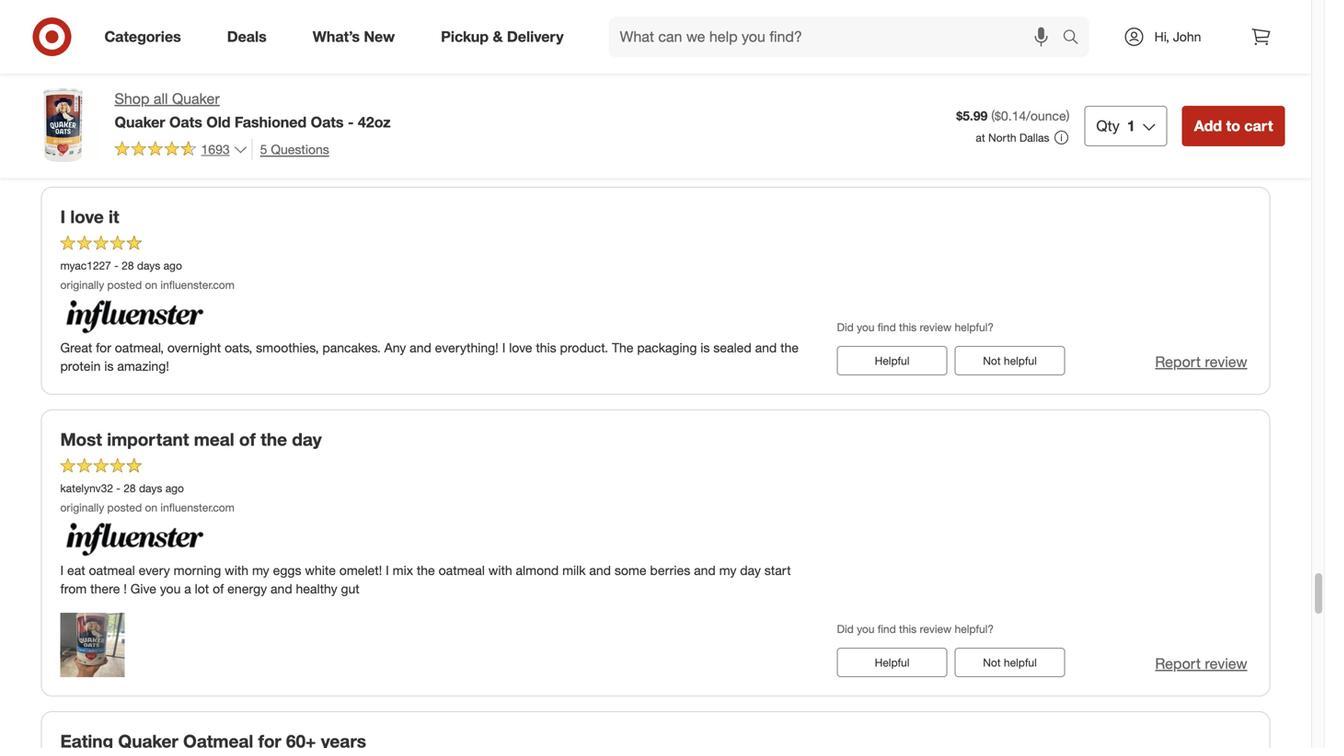 Task type: vqa. For each thing, say whether or not it's contained in the screenshot.
right the In
no



Task type: describe. For each thing, give the bounding box(es) containing it.
most
[[60, 429, 102, 450]]

pickup & delivery link
[[425, 17, 587, 57]]

product))).
[[358, 117, 417, 133]]

1 not helpful from the top
[[983, 131, 1037, 145]]

old
[[206, 113, 231, 131]]

john
[[1173, 29, 1201, 45]]

5
[[260, 141, 267, 157]]

of inside i eat oatmeal every morning with my eggs white omelet! i mix the oatmeal with almond milk and some berries and my day start from there ! give you a lot of energy and healthy gut
[[213, 581, 224, 597]]

- right katelynv32
[[116, 481, 120, 495]]

$0.14
[[995, 108, 1026, 124]]

at
[[976, 131, 985, 144]]

delivery
[[507, 28, 564, 46]]

report review for i love it
[[1155, 353, 1247, 371]]

1 vertical spatial love
[[70, 206, 104, 227]]

report review button for most important meal of the day
[[1155, 654, 1247, 675]]

and right the berries
[[694, 563, 716, 579]]

report for most important meal of the day
[[1155, 655, 1201, 673]]

cart
[[1245, 117, 1273, 135]]

deals
[[227, 28, 267, 46]]

categories
[[104, 28, 181, 46]]

gut
[[341, 581, 360, 597]]

1
[[1127, 117, 1135, 135]]

/ounce
[[1026, 108, 1066, 124]]

ago for it
[[163, 259, 182, 272]]

dallas
[[1020, 131, 1050, 144]]

21
[[68, 36, 80, 50]]

)
[[1066, 108, 1070, 124]]

almond
[[516, 563, 559, 579]]

the right meal
[[261, 429, 287, 450]]

report review button for i love it
[[1155, 352, 1247, 373]]

white
[[305, 563, 336, 579]]

and inside love oats this brand. i hope it isn't gmo and useful product))). with banana it's so delicious on the breakfast. try it. tasty good. your child will love it.
[[295, 117, 316, 133]]

1 oatmeal from the left
[[89, 563, 135, 579]]

1 report review from the top
[[1155, 130, 1247, 148]]

not helpful for most important meal of the day
[[983, 656, 1037, 670]]

the
[[612, 340, 634, 356]]

will
[[120, 135, 139, 152]]

qty 1
[[1096, 117, 1135, 135]]

oats
[[91, 117, 116, 133]]

packaging
[[637, 340, 697, 356]]

ago for meal
[[165, 481, 184, 495]]

not helpful button for i love it
[[955, 346, 1065, 376]]

give
[[130, 581, 156, 597]]

meal
[[194, 429, 234, 450]]

helpful button for most important meal of the day
[[837, 648, 947, 678]]

- right myac1227
[[114, 259, 119, 272]]

healthy
[[296, 581, 337, 597]]

pickup & delivery
[[441, 28, 564, 46]]

eat
[[67, 563, 85, 579]]

the inside great for oatmeal, overnight oats, smoothies, pancakes. any and everything! i love this product. the packaging is sealed and the protein is amazing!
[[780, 340, 799, 356]]

morning
[[174, 563, 221, 579]]

i up myac1227
[[60, 206, 65, 227]]

0 horizontal spatial quaker
[[115, 113, 165, 131]]

not for most important meal of the day
[[983, 656, 1001, 670]]

2 oats from the left
[[311, 113, 344, 131]]

new
[[364, 28, 395, 46]]

5 questions
[[260, 141, 329, 157]]

hope
[[190, 117, 220, 133]]

what's new
[[313, 28, 395, 46]]

influenster.com for meal
[[161, 501, 235, 515]]

hi,
[[1155, 29, 1170, 45]]

product.
[[560, 340, 608, 356]]

oatmeal,
[[115, 340, 164, 356]]

1 report from the top
[[1155, 130, 1201, 148]]

some
[[615, 563, 647, 579]]

good.
[[755, 117, 788, 133]]

great
[[60, 340, 92, 356]]

you inside i eat oatmeal every morning with my eggs white omelet! i mix the oatmeal with almond milk and some berries and my day start from there ! give you a lot of energy and healthy gut
[[160, 581, 181, 597]]

1 did you find this review helpful? from the top
[[837, 98, 994, 111]]

child
[[89, 135, 117, 152]]

i love it
[[60, 206, 119, 227]]

on for eggs
[[145, 501, 157, 515]]

what's new link
[[297, 17, 418, 57]]

so
[[516, 117, 530, 133]]

brand.
[[144, 117, 180, 133]]

did you find this review helpful? for most important meal of the day
[[837, 622, 994, 636]]

helpful button for i love it
[[837, 346, 947, 376]]

1 not helpful button from the top
[[955, 123, 1065, 153]]

lot
[[195, 581, 209, 597]]

days for love
[[137, 259, 160, 272]]

2 with from the left
[[488, 563, 512, 579]]

love inside great for oatmeal, overnight oats, smoothies, pancakes. any and everything! i love this product. the packaging is sealed and the protein is amazing!
[[509, 340, 532, 356]]

report review for most important meal of the day
[[1155, 655, 1247, 673]]

everything!
[[435, 340, 499, 356]]

fashioned
[[235, 113, 307, 131]]

a
[[184, 581, 191, 597]]

add to cart
[[1194, 117, 1273, 135]]

day inside i eat oatmeal every morning with my eggs white omelet! i mix the oatmeal with almond milk and some berries and my day start from there ! give you a lot of energy and healthy gut
[[740, 563, 761, 579]]

qty
[[1096, 117, 1120, 135]]

5 questions link
[[252, 139, 329, 160]]

28 for love
[[122, 259, 134, 272]]

milk
[[562, 563, 586, 579]]

helpful for i love it
[[1004, 354, 1037, 368]]

add to cart button
[[1182, 106, 1285, 146]]

1 with from the left
[[225, 563, 249, 579]]

- left 21 at the left
[[60, 36, 65, 50]]

(
[[991, 108, 995, 124]]

did for i love it
[[837, 320, 854, 334]]

0 vertical spatial quaker
[[172, 90, 220, 108]]

1 vertical spatial it
[[109, 206, 119, 227]]

breakfast.
[[628, 117, 685, 133]]

pancakes.
[[322, 340, 381, 356]]

eggs
[[273, 563, 301, 579]]

!
[[124, 581, 127, 597]]

$5.99
[[956, 108, 988, 124]]

image of quaker oats old fashioned oats - 42oz image
[[26, 88, 100, 162]]



Task type: locate. For each thing, give the bounding box(es) containing it.
on down the katelynv32 - 28 days ago
[[145, 501, 157, 515]]

posted down myac1227 - 28 days ago at the left
[[107, 278, 142, 292]]

2 originally posted on influenster.com from the top
[[60, 278, 235, 292]]

1 vertical spatial ago
[[163, 259, 182, 272]]

with up the "energy"
[[225, 563, 249, 579]]

3 not helpful from the top
[[983, 656, 1037, 670]]

0 horizontal spatial love
[[70, 206, 104, 227]]

helpful button
[[837, 346, 947, 376], [837, 648, 947, 678]]

2 vertical spatial not helpful
[[983, 656, 1037, 670]]

i left eat
[[60, 563, 64, 579]]

ago right 21 at the left
[[109, 36, 128, 50]]

1 vertical spatial find
[[878, 320, 896, 334]]

omelet!
[[339, 563, 382, 579]]

1 oats from the left
[[169, 113, 202, 131]]

- inside shop all quaker quaker oats old fashioned oats - 42oz
[[348, 113, 354, 131]]

0 vertical spatial report review
[[1155, 130, 1247, 148]]

2 vertical spatial influenster.com
[[161, 501, 235, 515]]

days right myac1227
[[137, 259, 160, 272]]

2 originally from the top
[[60, 278, 104, 292]]

and up questions
[[295, 117, 316, 133]]

1 vertical spatial helpful?
[[955, 320, 994, 334]]

posted down the katelynv32 - 28 days ago
[[107, 501, 142, 515]]

0 vertical spatial not
[[983, 131, 1001, 145]]

1 influenster.com from the top
[[161, 55, 235, 69]]

1 originally from the top
[[60, 55, 104, 69]]

useful
[[320, 117, 354, 133]]

originally posted on influenster.com for it
[[60, 278, 235, 292]]

from
[[60, 581, 87, 597]]

originally down katelynv32
[[60, 501, 104, 515]]

it's
[[496, 117, 512, 133]]

1 vertical spatial not helpful button
[[955, 346, 1065, 376]]

3 posted from the top
[[107, 501, 142, 515]]

0 vertical spatial helpful
[[875, 354, 910, 368]]

days for important
[[139, 481, 162, 495]]

it.
[[709, 117, 719, 133], [169, 135, 179, 152]]

shop
[[115, 90, 149, 108]]

3 helpful from the top
[[1004, 656, 1037, 670]]

helpful for most important meal of the day
[[1004, 656, 1037, 670]]

1 vertical spatial posted
[[107, 278, 142, 292]]

originally down 21 at the left
[[60, 55, 104, 69]]

originally posted on influenster.com down the katelynv32 - 28 days ago
[[60, 501, 235, 515]]

tasty
[[722, 117, 752, 133]]

1 vertical spatial helpful
[[1004, 354, 1037, 368]]

1 horizontal spatial oatmeal
[[439, 563, 485, 579]]

2 vertical spatial not helpful button
[[955, 648, 1065, 678]]

0 horizontal spatial it
[[109, 206, 119, 227]]

to
[[1226, 117, 1240, 135]]

smoothies,
[[256, 340, 319, 356]]

hi, john
[[1155, 29, 1201, 45]]

delicious
[[533, 117, 584, 133]]

my up the "energy"
[[252, 563, 269, 579]]

1 originally posted on influenster.com from the top
[[60, 55, 235, 69]]

3 not from the top
[[983, 656, 1001, 670]]

28 for important
[[124, 481, 136, 495]]

$5.99 ( $0.14 /ounce )
[[956, 108, 1070, 124]]

and right any at the left top of the page
[[410, 340, 431, 356]]

0 horizontal spatial oats
[[169, 113, 202, 131]]

helpful? for i love it
[[955, 320, 994, 334]]

i inside love oats this brand. i hope it isn't gmo and useful product))). with banana it's so delicious on the breakfast. try it. tasty good. your child will love it.
[[184, 117, 187, 133]]

katelynv32 - 28 days ago
[[60, 481, 184, 495]]

energy
[[227, 581, 267, 597]]

1 helpful from the top
[[1004, 131, 1037, 145]]

this inside great for oatmeal, overnight oats, smoothies, pancakes. any and everything! i love this product. the packaging is sealed and the protein is amazing!
[[536, 340, 556, 356]]

1 horizontal spatial of
[[239, 429, 256, 450]]

3 report review from the top
[[1155, 655, 1247, 673]]

originally posted on influenster.com for meal
[[60, 501, 235, 515]]

1 report review button from the top
[[1155, 129, 1247, 150]]

0 vertical spatial of
[[239, 429, 256, 450]]

2 vertical spatial report review
[[1155, 655, 1247, 673]]

posted for love
[[107, 278, 142, 292]]

3 find from the top
[[878, 622, 896, 636]]

0 vertical spatial day
[[292, 429, 322, 450]]

it inside love oats this brand. i hope it isn't gmo and useful product))). with banana it's so delicious on the breakfast. try it. tasty good. your child will love it.
[[223, 117, 230, 133]]

2 my from the left
[[719, 563, 737, 579]]

0 vertical spatial find
[[878, 98, 896, 111]]

0 vertical spatial it
[[223, 117, 230, 133]]

2 find from the top
[[878, 320, 896, 334]]

ago
[[109, 36, 128, 50], [163, 259, 182, 272], [165, 481, 184, 495]]

is down for
[[104, 358, 114, 374]]

i eat oatmeal every morning with my eggs white omelet! i mix the oatmeal with almond milk and some berries and my day start from there ! give you a lot of energy and healthy gut
[[60, 563, 791, 597]]

originally posted on influenster.com down categories
[[60, 55, 235, 69]]

with left almond
[[488, 563, 512, 579]]

2 vertical spatial report
[[1155, 655, 1201, 673]]

3 helpful? from the top
[[955, 622, 994, 636]]

originally for most
[[60, 501, 104, 515]]

on down categories
[[145, 55, 157, 69]]

0 vertical spatial it.
[[709, 117, 719, 133]]

you for helpful button associated with i love it
[[857, 320, 875, 334]]

on inside love oats this brand. i hope it isn't gmo and useful product))). with banana it's so delicious on the breakfast. try it. tasty good. your child will love it.
[[588, 117, 602, 133]]

pickup
[[441, 28, 489, 46]]

28
[[122, 259, 134, 272], [124, 481, 136, 495]]

0 vertical spatial influenster.com
[[161, 55, 235, 69]]

on for any
[[145, 278, 157, 292]]

did you find this review helpful?
[[837, 98, 994, 111], [837, 320, 994, 334], [837, 622, 994, 636]]

0 vertical spatial is
[[701, 340, 710, 356]]

2 oatmeal from the left
[[439, 563, 485, 579]]

report
[[1155, 130, 1201, 148], [1155, 353, 1201, 371], [1155, 655, 1201, 673]]

3 influenster.com from the top
[[161, 501, 235, 515]]

not helpful button for most important meal of the day
[[955, 648, 1065, 678]]

on down myac1227 - 28 days ago at the left
[[145, 278, 157, 292]]

0 vertical spatial helpful?
[[955, 98, 994, 111]]

did you find this review helpful? for i love it
[[837, 320, 994, 334]]

i right everything!
[[502, 340, 506, 356]]

oatmeal right "mix" in the bottom left of the page
[[439, 563, 485, 579]]

mix
[[393, 563, 413, 579]]

1 vertical spatial did
[[837, 320, 854, 334]]

2 vertical spatial love
[[509, 340, 532, 356]]

posted for important
[[107, 501, 142, 515]]

originally
[[60, 55, 104, 69], [60, 278, 104, 292], [60, 501, 104, 515]]

1 vertical spatial report
[[1155, 353, 1201, 371]]

the inside love oats this brand. i hope it isn't gmo and useful product))). with banana it's so delicious on the breakfast. try it. tasty good. your child will love it.
[[606, 117, 624, 133]]

0 vertical spatial love
[[142, 135, 165, 152]]

1 vertical spatial report review button
[[1155, 352, 1247, 373]]

you for 1st not helpful button from the top
[[857, 98, 875, 111]]

is
[[701, 340, 710, 356], [104, 358, 114, 374]]

oats up questions
[[311, 113, 344, 131]]

1 vertical spatial helpful button
[[837, 648, 947, 678]]

What can we help you find? suggestions appear below search field
[[609, 17, 1067, 57]]

3 did you find this review helpful? from the top
[[837, 622, 994, 636]]

28 right katelynv32
[[124, 481, 136, 495]]

this for helpful button corresponding to most important meal of the day
[[899, 622, 917, 636]]

originally for i
[[60, 278, 104, 292]]

2 vertical spatial helpful
[[1004, 656, 1037, 670]]

0 horizontal spatial oatmeal
[[89, 563, 135, 579]]

2 vertical spatial originally
[[60, 501, 104, 515]]

1 horizontal spatial it
[[223, 117, 230, 133]]

2 report from the top
[[1155, 353, 1201, 371]]

3 report from the top
[[1155, 655, 1201, 673]]

2 vertical spatial did you find this review helpful?
[[837, 622, 994, 636]]

0 horizontal spatial of
[[213, 581, 224, 597]]

find for most important meal of the day
[[878, 622, 896, 636]]

i inside great for oatmeal, overnight oats, smoothies, pancakes. any and everything! i love this product. the packaging is sealed and the protein is amazing!
[[502, 340, 506, 356]]

1 horizontal spatial day
[[740, 563, 761, 579]]

0 horizontal spatial it.
[[169, 135, 179, 152]]

oats up 1693 link
[[169, 113, 202, 131]]

influenster.com up overnight
[[161, 278, 235, 292]]

it left isn't on the left
[[223, 117, 230, 133]]

1 horizontal spatial my
[[719, 563, 737, 579]]

days down important at bottom
[[139, 481, 162, 495]]

isn't
[[234, 117, 257, 133]]

2 report review button from the top
[[1155, 352, 1247, 373]]

1 vertical spatial is
[[104, 358, 114, 374]]

2 helpful from the top
[[875, 656, 910, 670]]

gmo
[[260, 117, 291, 133]]

days
[[83, 36, 106, 50], [137, 259, 160, 272], [139, 481, 162, 495]]

1 vertical spatial of
[[213, 581, 224, 597]]

ago up overnight
[[163, 259, 182, 272]]

1 vertical spatial originally
[[60, 278, 104, 292]]

2 vertical spatial days
[[139, 481, 162, 495]]

i left hope
[[184, 117, 187, 133]]

love
[[142, 135, 165, 152], [70, 206, 104, 227], [509, 340, 532, 356]]

katelynv32
[[60, 481, 113, 495]]

1 horizontal spatial it.
[[709, 117, 719, 133]]

0 horizontal spatial is
[[104, 358, 114, 374]]

berries
[[650, 563, 690, 579]]

2 not helpful button from the top
[[955, 346, 1065, 376]]

my
[[252, 563, 269, 579], [719, 563, 737, 579]]

0 vertical spatial ago
[[109, 36, 128, 50]]

what's
[[313, 28, 360, 46]]

2 not from the top
[[983, 354, 1001, 368]]

2 did you find this review helpful? from the top
[[837, 320, 994, 334]]

on
[[145, 55, 157, 69], [588, 117, 602, 133], [145, 278, 157, 292], [145, 501, 157, 515]]

2 report review from the top
[[1155, 353, 1247, 371]]

1 vertical spatial quaker
[[115, 113, 165, 131]]

it. right 'try'
[[709, 117, 719, 133]]

0 vertical spatial did you find this review helpful?
[[837, 98, 994, 111]]

this inside love oats this brand. i hope it isn't gmo and useful product))). with banana it's so delicious on the breakfast. try it. tasty good. your child will love it.
[[120, 117, 140, 133]]

of right meal
[[239, 429, 256, 450]]

3 report review button from the top
[[1155, 654, 1247, 675]]

1 vertical spatial did you find this review helpful?
[[837, 320, 994, 334]]

1 horizontal spatial love
[[142, 135, 165, 152]]

the left breakfast.
[[606, 117, 624, 133]]

love inside love oats this brand. i hope it isn't gmo and useful product))). with banana it's so delicious on the breakfast. try it. tasty good. your child will love it.
[[142, 135, 165, 152]]

search
[[1054, 30, 1098, 47]]

not helpful for i love it
[[983, 354, 1037, 368]]

the right sealed
[[780, 340, 799, 356]]

1 vertical spatial 28
[[124, 481, 136, 495]]

find
[[878, 98, 896, 111], [878, 320, 896, 334], [878, 622, 896, 636]]

oatmeal up "there"
[[89, 563, 135, 579]]

important
[[107, 429, 189, 450]]

0 vertical spatial report review button
[[1155, 129, 1247, 150]]

1 vertical spatial not
[[983, 354, 1001, 368]]

overnight
[[167, 340, 221, 356]]

this for 1st not helpful button from the top
[[899, 98, 917, 111]]

north
[[988, 131, 1017, 144]]

0 vertical spatial not helpful button
[[955, 123, 1065, 153]]

helpful?
[[955, 98, 994, 111], [955, 320, 994, 334], [955, 622, 994, 636]]

1 not from the top
[[983, 131, 1001, 145]]

2 vertical spatial not
[[983, 656, 1001, 670]]

on right delicious
[[588, 117, 602, 133]]

oats,
[[225, 340, 252, 356]]

every
[[139, 563, 170, 579]]

0 vertical spatial originally posted on influenster.com
[[60, 55, 235, 69]]

1 horizontal spatial quaker
[[172, 90, 220, 108]]

originally down myac1227
[[60, 278, 104, 292]]

2 vertical spatial ago
[[165, 481, 184, 495]]

great for oatmeal, overnight oats, smoothies, pancakes. any and everything! i love this product. the packaging is sealed and the protein is amazing!
[[60, 340, 799, 374]]

days right 21 at the left
[[83, 36, 106, 50]]

2 vertical spatial originally posted on influenster.com
[[60, 501, 235, 515]]

i left "mix" in the bottom left of the page
[[386, 563, 389, 579]]

1 vertical spatial report review
[[1155, 353, 1247, 371]]

1693
[[201, 141, 230, 157]]

1 vertical spatial influenster.com
[[161, 278, 235, 292]]

there
[[90, 581, 120, 597]]

- left 42oz
[[348, 113, 354, 131]]

0 horizontal spatial day
[[292, 429, 322, 450]]

1 vertical spatial originally posted on influenster.com
[[60, 278, 235, 292]]

1 vertical spatial day
[[740, 563, 761, 579]]

love down the brand.
[[142, 135, 165, 152]]

originally posted on influenster.com down myac1227 - 28 days ago at the left
[[60, 278, 235, 292]]

1 vertical spatial days
[[137, 259, 160, 272]]

deals link
[[211, 17, 290, 57]]

this for helpful button associated with i love it
[[899, 320, 917, 334]]

2 helpful from the top
[[1004, 354, 1037, 368]]

categories link
[[89, 17, 204, 57]]

ago down most important meal of the day at the bottom left
[[165, 481, 184, 495]]

did for most important meal of the day
[[837, 622, 854, 636]]

2 not helpful from the top
[[983, 354, 1037, 368]]

1 vertical spatial it.
[[169, 135, 179, 152]]

start
[[765, 563, 791, 579]]

quaker up hope
[[172, 90, 220, 108]]

at north dallas
[[976, 131, 1050, 144]]

1 helpful from the top
[[875, 354, 910, 368]]

amazing!
[[117, 358, 169, 374]]

is left sealed
[[701, 340, 710, 356]]

shop all quaker quaker oats old fashioned oats - 42oz
[[115, 90, 391, 131]]

28 right myac1227
[[122, 259, 134, 272]]

find for i love it
[[878, 320, 896, 334]]

0 vertical spatial helpful button
[[837, 346, 947, 376]]

2 posted from the top
[[107, 278, 142, 292]]

and right milk
[[589, 563, 611, 579]]

42oz
[[358, 113, 391, 131]]

not helpful button
[[955, 123, 1065, 153], [955, 346, 1065, 376], [955, 648, 1065, 678]]

1 vertical spatial helpful
[[875, 656, 910, 670]]

1 did from the top
[[837, 98, 854, 111]]

1 horizontal spatial is
[[701, 340, 710, 356]]

add
[[1194, 117, 1222, 135]]

it. down the brand.
[[169, 135, 179, 152]]

2 vertical spatial find
[[878, 622, 896, 636]]

1 posted from the top
[[107, 55, 142, 69]]

1693 link
[[115, 139, 248, 161]]

0 horizontal spatial with
[[225, 563, 249, 579]]

my left start
[[719, 563, 737, 579]]

it up myac1227 - 28 days ago at the left
[[109, 206, 119, 227]]

myac1227 - 28 days ago
[[60, 259, 182, 272]]

all
[[154, 90, 168, 108]]

3 not helpful button from the top
[[955, 648, 1065, 678]]

quaker up the will at top left
[[115, 113, 165, 131]]

1 helpful button from the top
[[837, 346, 947, 376]]

0 vertical spatial days
[[83, 36, 106, 50]]

the right "mix" in the bottom left of the page
[[417, 563, 435, 579]]

2 vertical spatial did
[[837, 622, 854, 636]]

1 my from the left
[[252, 563, 269, 579]]

2 helpful? from the top
[[955, 320, 994, 334]]

myac1227
[[60, 259, 111, 272]]

0 vertical spatial did
[[837, 98, 854, 111]]

posted
[[107, 55, 142, 69], [107, 278, 142, 292], [107, 501, 142, 515]]

- 21 days ago
[[60, 36, 128, 50]]

you
[[857, 98, 875, 111], [857, 320, 875, 334], [160, 581, 181, 597], [857, 622, 875, 636]]

2 vertical spatial posted
[[107, 501, 142, 515]]

guest review image 1 of 1, zoom in image
[[60, 613, 125, 678]]

0 vertical spatial not helpful
[[983, 131, 1037, 145]]

and right sealed
[[755, 340, 777, 356]]

not for i love it
[[983, 354, 1001, 368]]

&
[[493, 28, 503, 46]]

most important meal of the day
[[60, 429, 322, 450]]

helpful
[[875, 354, 910, 368], [875, 656, 910, 670]]

for
[[96, 340, 111, 356]]

3 originally from the top
[[60, 501, 104, 515]]

0 vertical spatial report
[[1155, 130, 1201, 148]]

2 vertical spatial helpful?
[[955, 622, 994, 636]]

not helpful
[[983, 131, 1037, 145], [983, 354, 1037, 368], [983, 656, 1037, 670]]

of right lot
[[213, 581, 224, 597]]

sealed
[[713, 340, 752, 356]]

the inside i eat oatmeal every morning with my eggs white omelet! i mix the oatmeal with almond milk and some berries and my day start from there ! give you a lot of energy and healthy gut
[[417, 563, 435, 579]]

0 horizontal spatial my
[[252, 563, 269, 579]]

1 vertical spatial not helpful
[[983, 354, 1037, 368]]

helpful for i love it
[[875, 354, 910, 368]]

influenster.com up all
[[161, 55, 235, 69]]

posted down categories
[[107, 55, 142, 69]]

protein
[[60, 358, 101, 374]]

2 helpful button from the top
[[837, 648, 947, 678]]

2 influenster.com from the top
[[161, 278, 235, 292]]

2 vertical spatial report review button
[[1155, 654, 1247, 675]]

helpful? for most important meal of the day
[[955, 622, 994, 636]]

0 vertical spatial posted
[[107, 55, 142, 69]]

helpful for most important meal of the day
[[875, 656, 910, 670]]

0 vertical spatial helpful
[[1004, 131, 1037, 145]]

report for i love it
[[1155, 353, 1201, 371]]

love up myac1227
[[70, 206, 104, 227]]

any
[[384, 340, 406, 356]]

1 helpful? from the top
[[955, 98, 994, 111]]

influenster.com for it
[[161, 278, 235, 292]]

try
[[688, 117, 705, 133]]

and down eggs
[[271, 581, 292, 597]]

3 originally posted on influenster.com from the top
[[60, 501, 235, 515]]

0 vertical spatial 28
[[122, 259, 134, 272]]

influenster.com up the morning
[[161, 501, 235, 515]]

on for isn't
[[145, 55, 157, 69]]

1 horizontal spatial with
[[488, 563, 512, 579]]

1 horizontal spatial oats
[[311, 113, 344, 131]]

1 find from the top
[[878, 98, 896, 111]]

love oats this brand. i hope it isn't gmo and useful product))). with banana it's so delicious on the breakfast. try it. tasty good. your child will love it.
[[60, 117, 788, 152]]

day
[[292, 429, 322, 450], [740, 563, 761, 579]]

2 horizontal spatial love
[[509, 340, 532, 356]]

love right everything!
[[509, 340, 532, 356]]

not
[[983, 131, 1001, 145], [983, 354, 1001, 368], [983, 656, 1001, 670]]

you for helpful button corresponding to most important meal of the day
[[857, 622, 875, 636]]

2 did from the top
[[837, 320, 854, 334]]

love
[[60, 117, 88, 133]]

3 did from the top
[[837, 622, 854, 636]]

0 vertical spatial originally
[[60, 55, 104, 69]]



